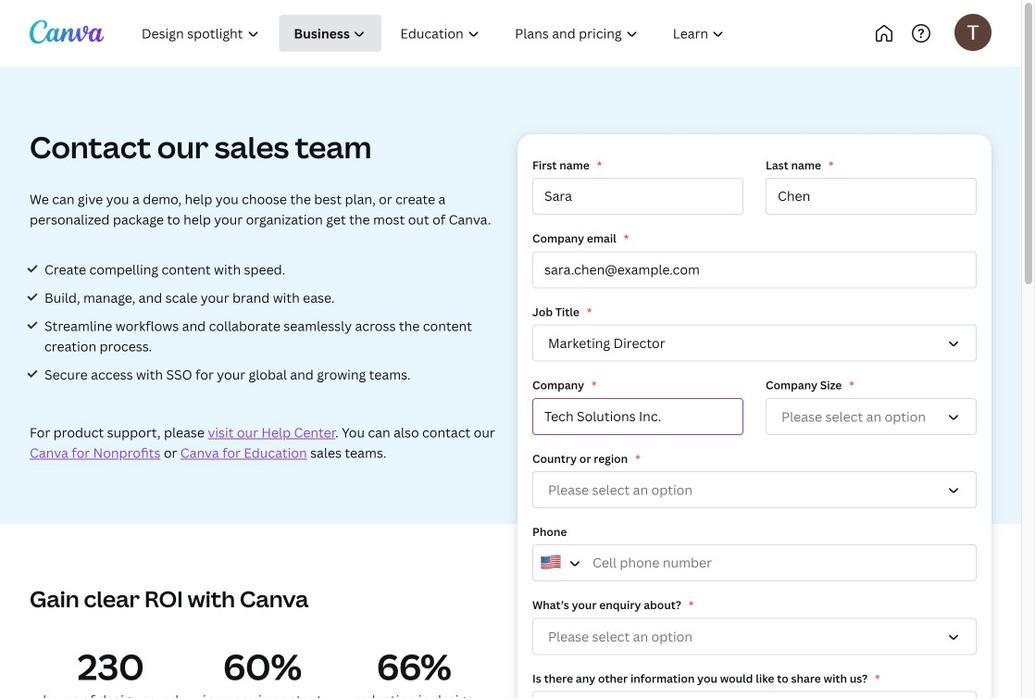 Task type: describe. For each thing, give the bounding box(es) containing it.
top level navigation element
[[126, 15, 803, 52]]

Acme text field
[[533, 398, 744, 435]]

John text field
[[533, 178, 744, 215]]

Cell phone number text field
[[533, 545, 977, 582]]



Task type: vqa. For each thing, say whether or not it's contained in the screenshot.
LIBRARY
no



Task type: locate. For each thing, give the bounding box(es) containing it.
john.smith@acme.com text field
[[533, 251, 977, 288]]

Smith text field
[[766, 178, 977, 215]]



